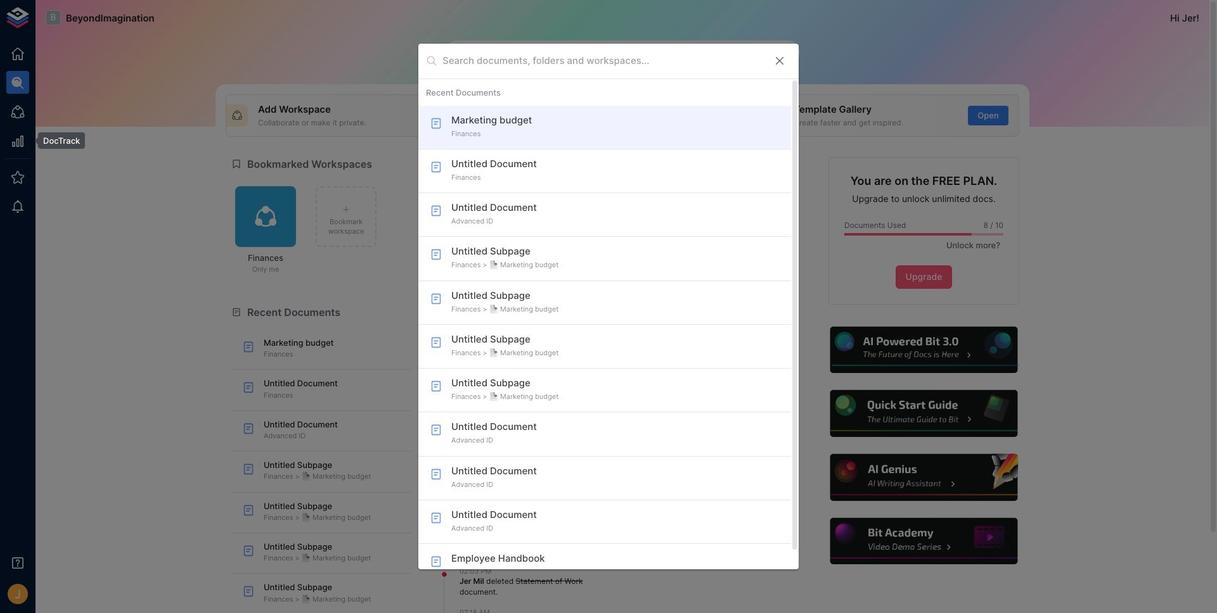 Task type: vqa. For each thing, say whether or not it's contained in the screenshot.
1st the help image from the bottom of the page
yes



Task type: describe. For each thing, give the bounding box(es) containing it.
1 help image from the top
[[829, 325, 1019, 375]]

Search documents, folders and workspaces... text field
[[443, 51, 763, 71]]

4 help image from the top
[[829, 517, 1019, 567]]



Task type: locate. For each thing, give the bounding box(es) containing it.
tooltip
[[29, 132, 85, 149]]

help image
[[829, 325, 1019, 375], [829, 389, 1019, 439], [829, 453, 1019, 503], [829, 517, 1019, 567]]

dialog
[[418, 44, 799, 589]]

2 help image from the top
[[829, 389, 1019, 439]]

3 help image from the top
[[829, 453, 1019, 503]]



